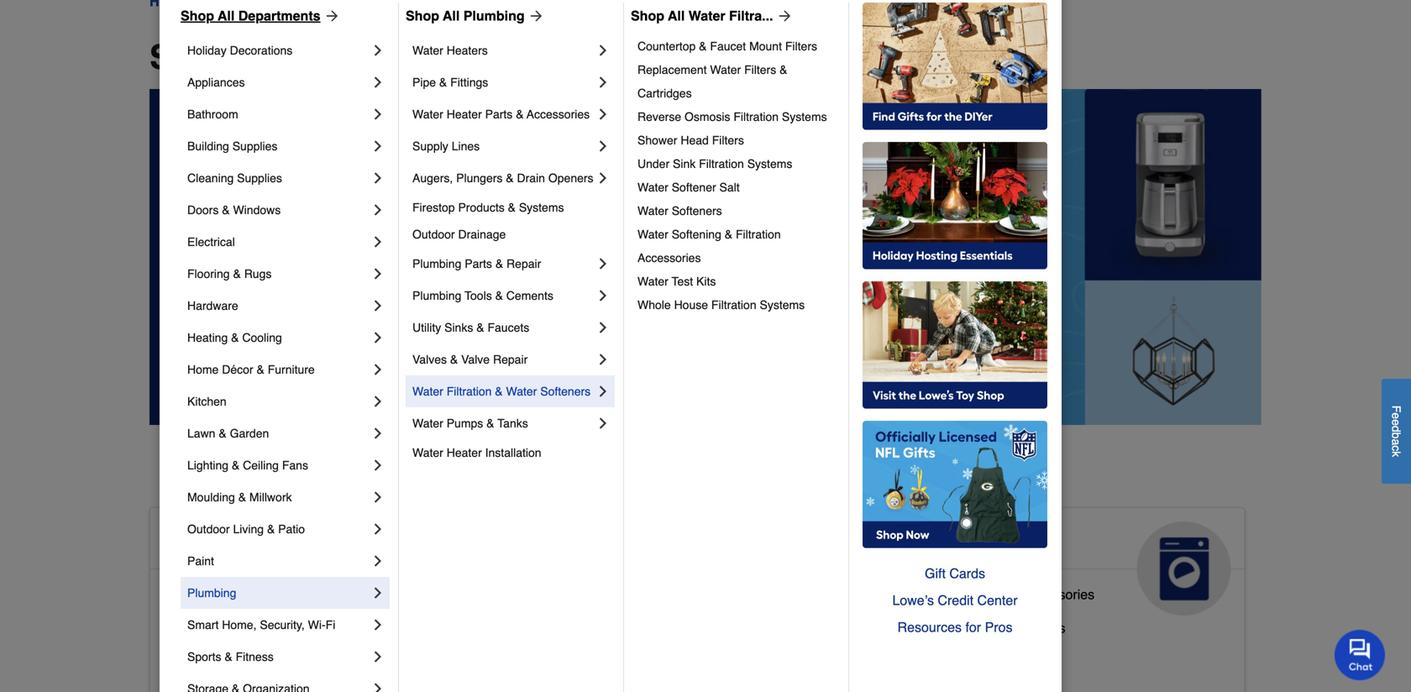 Task type: vqa. For each thing, say whether or not it's contained in the screenshot.
The "Unlimited" at the left of the page
no



Task type: locate. For each thing, give the bounding box(es) containing it.
0 horizontal spatial arrow right image
[[321, 8, 341, 24]]

supply lines
[[413, 140, 480, 153]]

systems down 'water test kits' link
[[760, 298, 805, 312]]

filtration inside "reverse osmosis filtration systems" link
[[734, 110, 779, 124]]

plumbing down 'outdoor drainage'
[[413, 257, 462, 271]]

water down water pumps & tanks
[[413, 446, 444, 460]]

furniture right houses,
[[666, 647, 720, 663]]

systems inside whole house filtration systems link
[[760, 298, 805, 312]]

accessible up the smart
[[164, 587, 228, 603]]

valve
[[461, 353, 490, 366]]

shop up water heaters
[[406, 8, 440, 24]]

3 arrow right image from the left
[[774, 8, 794, 24]]

water softening & filtration accessories link
[[638, 223, 837, 270]]

filtration up shower head filters link
[[734, 110, 779, 124]]

water inside water heater parts & accessories link
[[413, 108, 444, 121]]

accessories for water softening & filtration accessories
[[638, 251, 701, 265]]

heater for installation
[[447, 446, 482, 460]]

3 accessible from the top
[[164, 621, 228, 636]]

accessible bathroom link
[[164, 583, 290, 617]]

1 vertical spatial accessories
[[638, 251, 701, 265]]

accessible up 'sports'
[[164, 621, 228, 636]]

house
[[674, 298, 709, 312]]

& right lawn
[[219, 427, 227, 440]]

arrow right image
[[321, 8, 341, 24], [525, 8, 545, 24], [774, 8, 794, 24]]

water softeners link
[[638, 199, 837, 223]]

under
[[638, 157, 670, 171]]

filters down reverse osmosis filtration systems
[[712, 134, 744, 147]]

appliances
[[187, 76, 245, 89], [913, 529, 1038, 555]]

systems down shower head filters link
[[748, 157, 793, 171]]

décor
[[222, 363, 253, 377]]

2 heater from the top
[[447, 446, 482, 460]]

officially licensed n f l gifts. shop now. image
[[863, 421, 1048, 549]]

2 horizontal spatial shop
[[631, 8, 665, 24]]

water up pipe
[[413, 44, 444, 57]]

water inside water softeners link
[[638, 204, 669, 218]]

0 horizontal spatial appliances
[[187, 76, 245, 89]]

chevron right image for supply lines
[[595, 138, 612, 155]]

0 vertical spatial heater
[[447, 108, 482, 121]]

water inside shop all water filtra... link
[[689, 8, 726, 24]]

supplies up houses,
[[598, 614, 650, 629]]

filtration up salt
[[699, 157, 744, 171]]

animal & pet care
[[538, 529, 683, 582]]

systems down drain
[[519, 201, 564, 214]]

holiday decorations link
[[187, 34, 370, 66]]

1 shop from the left
[[181, 8, 214, 24]]

0 vertical spatial home
[[187, 363, 219, 377]]

f
[[1390, 406, 1404, 413]]

chevron right image for hardware
[[370, 298, 387, 314]]

parts
[[485, 108, 513, 121], [465, 257, 492, 271], [976, 587, 1007, 603]]

all up holiday decorations
[[218, 8, 235, 24]]

filtration
[[734, 110, 779, 124], [699, 157, 744, 171], [736, 228, 781, 241], [712, 298, 757, 312], [447, 385, 492, 398]]

1 horizontal spatial filters
[[745, 63, 777, 76]]

0 horizontal spatial accessories
[[527, 108, 590, 121]]

plumbing up the smart
[[187, 587, 236, 600]]

water down water softeners
[[638, 228, 669, 241]]

enjoy savings year-round. no matter what you're shopping for, find what you need at a great price. image
[[150, 89, 1262, 425]]

2 horizontal spatial filters
[[786, 39, 818, 53]]

1 vertical spatial home
[[293, 529, 359, 555]]

0 vertical spatial repair
[[507, 257, 541, 271]]

shop up countertop
[[631, 8, 665, 24]]

& right animal
[[623, 529, 640, 555]]

water up the 'supply'
[[413, 108, 444, 121]]

1 horizontal spatial softeners
[[672, 204, 722, 218]]

2 shop from the left
[[406, 8, 440, 24]]

heater down pumps
[[447, 446, 482, 460]]

plumbing up water heaters link
[[464, 8, 525, 24]]

chevron right image for outdoor living & patio
[[370, 521, 387, 538]]

1 vertical spatial repair
[[493, 353, 528, 366]]

all up water heaters
[[443, 8, 460, 24]]

wine
[[987, 621, 1017, 636]]

outdoor down the firestop
[[413, 228, 455, 241]]

& left millwork
[[238, 491, 246, 504]]

water up whole
[[638, 275, 669, 288]]

augers, plungers & drain openers link
[[413, 162, 595, 194]]

accessories inside water softening & filtration accessories
[[638, 251, 701, 265]]

systems for whole house filtration systems
[[760, 298, 805, 312]]

chevron right image for plumbing
[[370, 585, 387, 602]]

home inside accessible entry & home link
[[280, 654, 316, 670]]

accessible for accessible entry & home
[[164, 654, 228, 670]]

1 horizontal spatial arrow right image
[[525, 8, 545, 24]]

parts up supply lines link
[[485, 108, 513, 121]]

replacement water filters & cartridges link
[[638, 58, 837, 105]]

1 horizontal spatial outdoor
[[413, 228, 455, 241]]

filtration for sink
[[699, 157, 744, 171]]

appliances link down decorations
[[187, 66, 370, 98]]

& down accessible bedroom link
[[225, 650, 233, 664]]

filters inside replacement water filters & cartridges
[[745, 63, 777, 76]]

d
[[1390, 426, 1404, 432]]

filtration down water softeners link
[[736, 228, 781, 241]]

filtration inside whole house filtration systems link
[[712, 298, 757, 312]]

& down water softeners link
[[725, 228, 733, 241]]

pipe & fittings link
[[413, 66, 595, 98]]

arrow right image inside shop all plumbing link
[[525, 8, 545, 24]]

systems up shower head filters link
[[782, 110, 827, 124]]

accessories up chillers
[[1023, 587, 1095, 603]]

supplies up cleaning supplies
[[233, 140, 278, 153]]

filters right mount
[[786, 39, 818, 53]]

1 horizontal spatial pet
[[647, 529, 683, 555]]

under sink filtration systems link
[[638, 152, 837, 176]]

departments
[[238, 8, 321, 24], [294, 38, 500, 76]]

building supplies link
[[187, 130, 370, 162]]

0 vertical spatial accessories
[[527, 108, 590, 121]]

& left rugs
[[233, 267, 241, 281]]

water pumps & tanks link
[[413, 408, 595, 440]]

moulding & millwork
[[187, 491, 292, 504]]

filtration for osmosis
[[734, 110, 779, 124]]

home,
[[222, 619, 257, 632]]

4 accessible from the top
[[164, 654, 228, 670]]

wi-
[[308, 619, 326, 632]]

lawn & garden link
[[187, 418, 370, 450]]

water for water heaters
[[413, 44, 444, 57]]

2 vertical spatial home
[[280, 654, 316, 670]]

water up countertop & faucet mount filters
[[689, 8, 726, 24]]

plumbing parts & repair
[[413, 257, 541, 271]]

3 shop from the left
[[631, 8, 665, 24]]

1 vertical spatial supplies
[[237, 171, 282, 185]]

2 arrow right image from the left
[[525, 8, 545, 24]]

filtration down 'water test kits' link
[[712, 298, 757, 312]]

0 horizontal spatial shop
[[181, 8, 214, 24]]

1 heater from the top
[[447, 108, 482, 121]]

1 vertical spatial filters
[[745, 63, 777, 76]]

water inside water heaters link
[[413, 44, 444, 57]]

repair down faucets
[[493, 353, 528, 366]]

pipe
[[413, 76, 436, 89]]

1 horizontal spatial furniture
[[666, 647, 720, 663]]

water inside water softener salt 'link'
[[638, 181, 669, 194]]

water down countertop & faucet mount filters
[[710, 63, 741, 76]]

plumbing for plumbing parts & repair
[[413, 257, 462, 271]]

chevron right image for building supplies
[[370, 138, 387, 155]]

outdoor inside the outdoor drainage link
[[413, 228, 455, 241]]

2 horizontal spatial arrow right image
[[774, 8, 794, 24]]

accessible bathroom
[[164, 587, 290, 603]]

chevron right image
[[595, 42, 612, 59], [370, 74, 387, 91], [370, 138, 387, 155], [370, 170, 387, 187], [370, 266, 387, 282], [595, 287, 612, 304], [370, 329, 387, 346], [595, 351, 612, 368], [370, 361, 387, 378], [595, 383, 612, 400], [370, 425, 387, 442], [370, 457, 387, 474], [370, 489, 387, 506], [370, 553, 387, 570], [370, 585, 387, 602]]

appliances link up chillers
[[899, 508, 1245, 616]]

supplies up windows
[[237, 171, 282, 185]]

accessible down the smart
[[164, 654, 228, 670]]

chevron right image
[[370, 42, 387, 59], [595, 74, 612, 91], [370, 106, 387, 123], [595, 106, 612, 123], [595, 138, 612, 155], [595, 170, 612, 187], [370, 202, 387, 219], [370, 234, 387, 250], [595, 255, 612, 272], [370, 298, 387, 314], [595, 319, 612, 336], [370, 393, 387, 410], [595, 415, 612, 432], [370, 521, 387, 538], [370, 617, 387, 634], [370, 649, 387, 666], [370, 681, 387, 693]]

home inside the home décor & furniture link
[[187, 363, 219, 377]]

2 vertical spatial filters
[[712, 134, 744, 147]]

0 vertical spatial supplies
[[233, 140, 278, 153]]

1 vertical spatial pet
[[538, 647, 559, 663]]

softeners up softening
[[672, 204, 722, 218]]

filtration inside the under sink filtration systems link
[[699, 157, 744, 171]]

0 horizontal spatial pet
[[538, 647, 559, 663]]

plumbing parts & repair link
[[413, 248, 595, 280]]

systems inside the under sink filtration systems link
[[748, 157, 793, 171]]

water down under
[[638, 181, 669, 194]]

cleaning supplies link
[[187, 162, 370, 194]]

& left "faucet"
[[699, 39, 707, 53]]

water heaters
[[413, 44, 488, 57]]

arrow right image up shop all departments
[[321, 8, 341, 24]]

accessories for water heater parts & accessories
[[527, 108, 590, 121]]

1 arrow right image from the left
[[321, 8, 341, 24]]

2 vertical spatial supplies
[[598, 614, 650, 629]]

flooring
[[187, 267, 230, 281]]

chevron right image for cleaning supplies
[[370, 170, 387, 187]]

0 horizontal spatial filters
[[712, 134, 744, 147]]

2 accessible from the top
[[164, 587, 228, 603]]

water down valves
[[413, 385, 444, 398]]

shop up holiday
[[181, 8, 214, 24]]

parts down cards
[[976, 587, 1007, 603]]

heater up lines
[[447, 108, 482, 121]]

sink
[[673, 157, 696, 171]]

furniture down heating & cooling link
[[268, 363, 315, 377]]

0 horizontal spatial outdoor
[[187, 523, 230, 536]]

water softeners
[[638, 204, 722, 218]]

lighting
[[187, 459, 229, 472]]

& left ceiling
[[232, 459, 240, 472]]

plumbing for plumbing tools & cements
[[413, 289, 462, 303]]

outdoor down moulding
[[187, 523, 230, 536]]

chevron right image for water heaters
[[595, 42, 612, 59]]

countertop
[[638, 39, 696, 53]]

1 horizontal spatial appliances
[[913, 529, 1038, 555]]

filtration down "valves & valve repair"
[[447, 385, 492, 398]]

water inside water pumps & tanks 'link'
[[413, 417, 444, 430]]

arrow right image inside shop all departments link
[[321, 8, 341, 24]]

0 vertical spatial pet
[[647, 529, 683, 555]]

f e e d b a c k
[[1390, 406, 1404, 457]]

water test kits
[[638, 275, 716, 288]]

chevron right image for flooring & rugs
[[370, 266, 387, 282]]

all for plumbing
[[443, 8, 460, 24]]

0 vertical spatial departments
[[238, 8, 321, 24]]

shop all plumbing
[[406, 8, 525, 24]]

supplies
[[233, 140, 278, 153], [237, 171, 282, 185], [598, 614, 650, 629]]

heater
[[447, 108, 482, 121], [447, 446, 482, 460]]

accessible for accessible home
[[164, 529, 287, 555]]

fittings
[[451, 76, 489, 89]]

1 horizontal spatial accessories
[[638, 251, 701, 265]]

1 vertical spatial appliances link
[[899, 508, 1245, 616]]

appliances down holiday
[[187, 76, 245, 89]]

all up countertop
[[668, 8, 685, 24]]

& right doors at the top of the page
[[222, 203, 230, 217]]

water for water filtration & water softeners
[[413, 385, 444, 398]]

chevron right image for smart home, security, wi-fi
[[370, 617, 387, 634]]

mount
[[750, 39, 782, 53]]

arrow right image up water heaters link
[[525, 8, 545, 24]]

plumbing up utility
[[413, 289, 462, 303]]

& right sinks
[[477, 321, 485, 334]]

home décor & furniture
[[187, 363, 315, 377]]

reverse osmosis filtration systems link
[[638, 105, 837, 129]]

water inside the water heater installation link
[[413, 446, 444, 460]]

1 vertical spatial furniture
[[666, 647, 720, 663]]

outdoor for outdoor living & patio
[[187, 523, 230, 536]]

& up supply lines link
[[516, 108, 524, 121]]

parts for appliance
[[976, 587, 1007, 603]]

0 vertical spatial outdoor
[[413, 228, 455, 241]]

& up wine
[[1011, 587, 1020, 603]]

lowe's credit center
[[893, 593, 1018, 608]]

1 accessible from the top
[[164, 529, 287, 555]]

water for water pumps & tanks
[[413, 417, 444, 430]]

fitness
[[236, 650, 274, 664]]

accessible down moulding
[[164, 529, 287, 555]]

2 e from the top
[[1390, 419, 1404, 426]]

heater for parts
[[447, 108, 482, 121]]

find gifts for the diyer. image
[[863, 3, 1048, 130]]

repair down the outdoor drainage link
[[507, 257, 541, 271]]

sports
[[187, 650, 221, 664]]

chevron right image for kitchen
[[370, 393, 387, 410]]

accessories up supply lines link
[[527, 108, 590, 121]]

accessible
[[164, 529, 287, 555], [164, 587, 228, 603], [164, 621, 228, 636], [164, 654, 228, 670]]

& left pros
[[974, 621, 983, 636]]

accessible home image
[[389, 522, 483, 616]]

water inside 'water test kits' link
[[638, 275, 669, 288]]

systems inside "reverse osmosis filtration systems" link
[[782, 110, 827, 124]]

arrow right image up mount
[[774, 8, 794, 24]]

0 horizontal spatial appliances link
[[187, 66, 370, 98]]

water for water test kits
[[638, 275, 669, 288]]

k
[[1390, 451, 1404, 457]]

livestock supplies
[[538, 614, 650, 629]]

parts down drainage at the left top of the page
[[465, 257, 492, 271]]

1 vertical spatial departments
[[294, 38, 500, 76]]

softeners down valves & valve repair link
[[541, 385, 591, 398]]

systems inside firestop products & systems link
[[519, 201, 564, 214]]

outdoor for outdoor drainage
[[413, 228, 455, 241]]

livestock
[[538, 614, 594, 629]]

chevron right image for plumbing parts & repair
[[595, 255, 612, 272]]

outdoor inside outdoor living & patio link
[[187, 523, 230, 536]]

pet
[[647, 529, 683, 555], [538, 647, 559, 663]]

supplies for livestock supplies
[[598, 614, 650, 629]]

bathroom up 'building' at the left top of the page
[[187, 108, 238, 121]]

& down mount
[[780, 63, 788, 76]]

0 horizontal spatial softeners
[[541, 385, 591, 398]]

1 vertical spatial parts
[[465, 257, 492, 271]]

& left drain
[[506, 171, 514, 185]]

water inside water softening & filtration accessories
[[638, 228, 669, 241]]

water down water softener salt
[[638, 204, 669, 218]]

0 vertical spatial furniture
[[268, 363, 315, 377]]

plumbing for plumbing
[[187, 587, 236, 600]]

chevron right image for doors & windows
[[370, 202, 387, 219]]

shop all water filtra... link
[[631, 6, 794, 26]]

systems for under sink filtration systems
[[748, 157, 793, 171]]

accessories up water test kits
[[638, 251, 701, 265]]

appliances up cards
[[913, 529, 1038, 555]]

arrow right image inside shop all water filtra... link
[[774, 8, 794, 24]]

chat invite button image
[[1335, 630, 1387, 681]]

1 horizontal spatial shop
[[406, 8, 440, 24]]

& right tools
[[495, 289, 503, 303]]

installation
[[485, 446, 542, 460]]

chevron right image for paint
[[370, 553, 387, 570]]

2 horizontal spatial accessories
[[1023, 587, 1095, 603]]

shop all departments link
[[181, 6, 341, 26]]

1 vertical spatial outdoor
[[187, 523, 230, 536]]

plumbing
[[464, 8, 525, 24], [413, 257, 462, 271], [413, 289, 462, 303], [187, 587, 236, 600]]

shop all departments
[[150, 38, 500, 76]]

water test kits link
[[638, 270, 837, 293]]

appliances image
[[1138, 522, 1232, 616]]

0 vertical spatial filters
[[786, 39, 818, 53]]

bathroom up smart home, security, wi-fi
[[232, 587, 290, 603]]

utility sinks & faucets
[[413, 321, 530, 334]]

all down shop all departments link
[[242, 38, 285, 76]]

plungers
[[456, 171, 503, 185]]

0 horizontal spatial furniture
[[268, 363, 315, 377]]

filters down mount
[[745, 63, 777, 76]]

water left pumps
[[413, 417, 444, 430]]

lawn
[[187, 427, 216, 440]]

bathroom
[[187, 108, 238, 121], [232, 587, 290, 603]]

& right décor at the bottom
[[257, 363, 265, 377]]

departments for shop all departments
[[238, 8, 321, 24]]

accessible bedroom
[[164, 621, 286, 636]]

houses,
[[600, 647, 650, 663]]

e up b
[[1390, 419, 1404, 426]]

2 vertical spatial parts
[[976, 587, 1007, 603]]

fans
[[282, 459, 308, 472]]

0 vertical spatial softeners
[[672, 204, 722, 218]]

1 vertical spatial heater
[[447, 446, 482, 460]]

shop for shop all plumbing
[[406, 8, 440, 24]]

security,
[[260, 619, 305, 632]]

tools
[[465, 289, 492, 303]]

smart home, security, wi-fi link
[[187, 609, 370, 641]]

chevron right image for plumbing tools & cements
[[595, 287, 612, 304]]

e up d
[[1390, 413, 1404, 419]]

appliances link
[[187, 66, 370, 98], [899, 508, 1245, 616]]

fi
[[326, 619, 336, 632]]



Task type: describe. For each thing, give the bounding box(es) containing it.
chevron right image for water heater parts & accessories
[[595, 106, 612, 123]]

center
[[978, 593, 1018, 608]]

accessible bedroom link
[[164, 617, 286, 650]]

water heaters link
[[413, 34, 595, 66]]

shower head filters
[[638, 134, 744, 147]]

drain
[[517, 171, 545, 185]]

1 horizontal spatial appliances link
[[899, 508, 1245, 616]]

firestop products & systems
[[413, 201, 564, 214]]

pumps
[[447, 417, 483, 430]]

water for water heater parts & accessories
[[413, 108, 444, 121]]

all for water
[[668, 8, 685, 24]]

chevron right image for lighting & ceiling fans
[[370, 457, 387, 474]]

chevron right image for holiday decorations
[[370, 42, 387, 59]]

water for water softening & filtration accessories
[[638, 228, 669, 241]]

& up the outdoor drainage link
[[508, 201, 516, 214]]

livestock supplies link
[[538, 610, 650, 644]]

plumbing tools & cements
[[413, 289, 554, 303]]

chevron right image for heating & cooling
[[370, 329, 387, 346]]

cleaning supplies
[[187, 171, 282, 185]]

filters for replacement water filters & cartridges
[[745, 63, 777, 76]]

gift cards
[[925, 566, 986, 582]]

& left valve
[[450, 353, 458, 366]]

moulding
[[187, 491, 235, 504]]

holiday
[[187, 44, 227, 57]]

chillers
[[1021, 621, 1066, 636]]

millwork
[[250, 491, 292, 504]]

faucet
[[710, 39, 746, 53]]

shower head filters link
[[638, 129, 837, 152]]

under sink filtration systems
[[638, 157, 793, 171]]

water for water heater installation
[[413, 446, 444, 460]]

& right houses,
[[653, 647, 662, 663]]

& inside water softening & filtration accessories
[[725, 228, 733, 241]]

electrical
[[187, 235, 235, 249]]

heaters
[[447, 44, 488, 57]]

kitchen
[[187, 395, 227, 408]]

water softener salt link
[[638, 176, 837, 199]]

filtration for house
[[712, 298, 757, 312]]

shop all plumbing link
[[406, 6, 545, 26]]

1 vertical spatial appliances
[[913, 529, 1038, 555]]

accessible for accessible bathroom
[[164, 587, 228, 603]]

shop for shop all water filtra...
[[631, 8, 665, 24]]

pros
[[985, 620, 1013, 635]]

pet beds, houses, & furniture link
[[538, 644, 720, 677]]

supply
[[413, 140, 449, 153]]

water softening & filtration accessories
[[638, 228, 784, 265]]

0 vertical spatial appliances
[[187, 76, 245, 89]]

credit
[[938, 593, 974, 608]]

& left the cooling
[[231, 331, 239, 345]]

sports & fitness
[[187, 650, 274, 664]]

parts for plumbing
[[465, 257, 492, 271]]

test
[[672, 275, 693, 288]]

departments for shop all departments
[[294, 38, 500, 76]]

drainage
[[458, 228, 506, 241]]

animal & pet care link
[[525, 508, 871, 616]]

firestop
[[413, 201, 455, 214]]

chevron right image for pipe & fittings
[[595, 74, 612, 91]]

shower
[[638, 134, 678, 147]]

1 e from the top
[[1390, 413, 1404, 419]]

faucets
[[488, 321, 530, 334]]

all for departments
[[218, 8, 235, 24]]

arrow right image for shop all water filtra...
[[774, 8, 794, 24]]

decorations
[[230, 44, 293, 57]]

pet beds, houses, & furniture
[[538, 647, 720, 663]]

water inside replacement water filters & cartridges
[[710, 63, 741, 76]]

lowe's credit center link
[[863, 587, 1048, 614]]

holiday hosting essentials. image
[[863, 142, 1048, 270]]

chevron right image for electrical
[[370, 234, 387, 250]]

0 vertical spatial appliances link
[[187, 66, 370, 98]]

& down the outdoor drainage link
[[496, 257, 504, 271]]

water heater installation
[[413, 446, 542, 460]]

c
[[1390, 445, 1404, 451]]

chevron right image for utility sinks & faucets
[[595, 319, 612, 336]]

flooring & rugs
[[187, 267, 272, 281]]

outdoor drainage
[[413, 228, 506, 241]]

& inside replacement water filters & cartridges
[[780, 63, 788, 76]]

gift
[[925, 566, 946, 582]]

& right entry
[[267, 654, 276, 670]]

chevron right image for home décor & furniture
[[370, 361, 387, 378]]

supplies for building supplies
[[233, 140, 278, 153]]

1 vertical spatial bathroom
[[232, 587, 290, 603]]

doors & windows
[[187, 203, 281, 217]]

heating
[[187, 331, 228, 345]]

osmosis
[[685, 110, 731, 124]]

water for water softeners
[[638, 204, 669, 218]]

appliance
[[913, 587, 972, 603]]

shop for shop all departments
[[181, 8, 214, 24]]

whole
[[638, 298, 671, 312]]

chevron right image for valves & valve repair
[[595, 351, 612, 368]]

valves
[[413, 353, 447, 366]]

chevron right image for augers, plungers & drain openers
[[595, 170, 612, 187]]

systems for reverse osmosis filtration systems
[[782, 110, 827, 124]]

flooring & rugs link
[[187, 258, 370, 290]]

beverage
[[913, 621, 970, 636]]

filtration inside water softening & filtration accessories
[[736, 228, 781, 241]]

water up tanks
[[506, 385, 537, 398]]

water filtration & water softeners
[[413, 385, 591, 398]]

kitchen link
[[187, 386, 370, 418]]

chevron right image for water pumps & tanks
[[595, 415, 612, 432]]

tanks
[[498, 417, 528, 430]]

resources for pros
[[898, 620, 1013, 635]]

resources for pros link
[[863, 614, 1048, 641]]

cleaning
[[187, 171, 234, 185]]

repair for plumbing parts & repair
[[507, 257, 541, 271]]

entry
[[232, 654, 263, 670]]

filtration inside water filtration & water softeners link
[[447, 385, 492, 398]]

water pumps & tanks
[[413, 417, 528, 430]]

chevron right image for water filtration & water softeners
[[595, 383, 612, 400]]

1 vertical spatial softeners
[[541, 385, 591, 398]]

water for water softener salt
[[638, 181, 669, 194]]

& inside animal & pet care
[[623, 529, 640, 555]]

outdoor living & patio
[[187, 523, 305, 536]]

shop all departments
[[181, 8, 321, 24]]

doors & windows link
[[187, 194, 370, 226]]

accessible for accessible bedroom
[[164, 621, 228, 636]]

for
[[966, 620, 982, 635]]

home inside accessible home link
[[293, 529, 359, 555]]

0 vertical spatial bathroom
[[187, 108, 238, 121]]

visit the lowe's toy shop. image
[[863, 282, 1048, 409]]

electrical link
[[187, 226, 370, 258]]

filtra...
[[730, 8, 774, 24]]

chevron right image for bathroom
[[370, 106, 387, 123]]

& left tanks
[[487, 417, 495, 430]]

& up water pumps & tanks 'link'
[[495, 385, 503, 398]]

animal & pet care image
[[763, 522, 857, 616]]

beverage & wine chillers
[[913, 621, 1066, 636]]

chevron right image for lawn & garden
[[370, 425, 387, 442]]

countertop & faucet mount filters
[[638, 39, 818, 53]]

patio
[[278, 523, 305, 536]]

paint link
[[187, 545, 370, 577]]

accessible entry & home link
[[164, 650, 316, 684]]

valves & valve repair link
[[413, 344, 595, 376]]

appliance parts & accessories link
[[913, 583, 1095, 617]]

filters for shower head filters
[[712, 134, 744, 147]]

systems for firestop products & systems
[[519, 201, 564, 214]]

care
[[538, 555, 591, 582]]

softening
[[672, 228, 722, 241]]

repair for valves & valve repair
[[493, 353, 528, 366]]

sinks
[[445, 321, 473, 334]]

2 vertical spatial accessories
[[1023, 587, 1095, 603]]

arrow right image for shop all plumbing
[[525, 8, 545, 24]]

& left patio
[[267, 523, 275, 536]]

supplies for cleaning supplies
[[237, 171, 282, 185]]

replacement water filters & cartridges
[[638, 63, 791, 100]]

chevron right image for appliances
[[370, 74, 387, 91]]

chevron right image for sports & fitness
[[370, 649, 387, 666]]

building supplies
[[187, 140, 278, 153]]

chevron right image for moulding & millwork
[[370, 489, 387, 506]]

pipe & fittings
[[413, 76, 489, 89]]

& right pipe
[[439, 76, 447, 89]]

0 vertical spatial parts
[[485, 108, 513, 121]]

outdoor living & patio link
[[187, 513, 370, 545]]

pet inside animal & pet care
[[647, 529, 683, 555]]

outdoor drainage link
[[413, 221, 612, 248]]

openers
[[549, 171, 594, 185]]

arrow right image for shop all departments
[[321, 8, 341, 24]]

cooling
[[242, 331, 282, 345]]

f e e d b a c k button
[[1382, 379, 1412, 484]]

doors
[[187, 203, 219, 217]]



